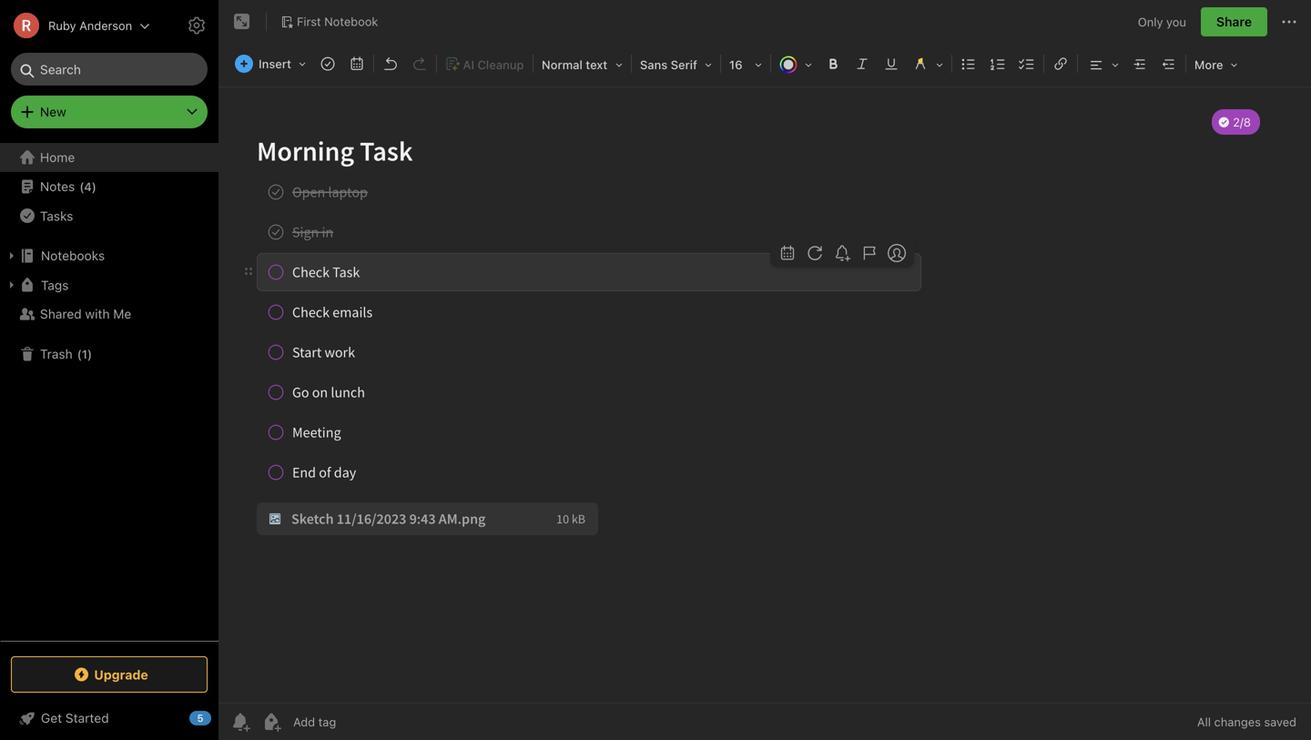 Task type: locate. For each thing, give the bounding box(es) containing it.
Font color field
[[773, 51, 819, 77]]

new
[[40, 104, 66, 119]]

) down home link
[[92, 180, 96, 193]]

italic image
[[849, 51, 875, 76]]

( right trash
[[77, 347, 82, 361]]

bulleted list image
[[956, 51, 981, 76]]

) inside "trash ( 1 )"
[[87, 347, 92, 361]]

) right trash
[[87, 347, 92, 361]]

( for trash
[[77, 347, 82, 361]]

changes
[[1214, 715, 1261, 729]]

tags button
[[0, 270, 218, 300]]

me
[[113, 306, 131, 321]]

Insert field
[[230, 51, 312, 76]]

get
[[41, 711, 62, 726]]

1 vertical spatial )
[[87, 347, 92, 361]]

5
[[197, 712, 204, 724]]

Account field
[[0, 7, 150, 44]]

add a reminder image
[[229, 711, 251, 733]]

Alignment field
[[1080, 51, 1125, 77]]

notes ( 4 )
[[40, 179, 96, 194]]

first notebook button
[[274, 9, 385, 35]]

tags
[[41, 277, 69, 293]]

1 vertical spatial (
[[77, 347, 82, 361]]

insert link image
[[1048, 51, 1073, 76]]

) for trash
[[87, 347, 92, 361]]

Search text field
[[24, 53, 195, 86]]

( inside notes ( 4 )
[[79, 180, 84, 193]]

note window element
[[219, 0, 1311, 740]]

tasks
[[40, 208, 73, 223]]

Font size field
[[723, 51, 768, 77]]

shared
[[40, 306, 82, 321]]

all changes saved
[[1197, 715, 1297, 729]]

calendar event image
[[344, 51, 370, 76]]

share
[[1216, 14, 1252, 29]]

) inside notes ( 4 )
[[92, 180, 96, 193]]

sans serif
[[640, 58, 697, 71]]

all
[[1197, 715, 1211, 729]]

tree
[[0, 143, 219, 640]]

)
[[92, 180, 96, 193], [87, 347, 92, 361]]

4
[[84, 180, 92, 193]]

with
[[85, 306, 110, 321]]

expand notebooks image
[[5, 249, 19, 263]]

only you
[[1138, 15, 1186, 28]]

share button
[[1201, 7, 1267, 36]]

None search field
[[24, 53, 195, 86]]

bold image
[[820, 51, 846, 76]]

first notebook
[[297, 15, 378, 28]]

task image
[[315, 51, 340, 76]]

0 vertical spatial )
[[92, 180, 96, 193]]

0 vertical spatial (
[[79, 180, 84, 193]]

shared with me link
[[0, 300, 218, 329]]

add tag image
[[260, 711, 282, 733]]

( inside "trash ( 1 )"
[[77, 347, 82, 361]]

more actions image
[[1278, 11, 1300, 33]]

(
[[79, 180, 84, 193], [77, 347, 82, 361]]

( right the notes
[[79, 180, 84, 193]]

1
[[82, 347, 87, 361]]

numbered list image
[[985, 51, 1011, 76]]



Task type: vqa. For each thing, say whether or not it's contained in the screenshot.
Insert link image
yes



Task type: describe. For each thing, give the bounding box(es) containing it.
upgrade button
[[11, 656, 208, 693]]

shared with me
[[40, 306, 131, 321]]

More field
[[1188, 51, 1244, 77]]

outdent image
[[1156, 51, 1182, 76]]

anderson
[[79, 19, 132, 32]]

text
[[586, 58, 608, 71]]

expand tags image
[[5, 278, 19, 292]]

Highlight field
[[906, 51, 950, 77]]

( for notes
[[79, 180, 84, 193]]

notebook
[[324, 15, 378, 28]]

) for notes
[[92, 180, 96, 193]]

Heading level field
[[535, 51, 629, 77]]

Add tag field
[[291, 714, 428, 730]]

home link
[[0, 143, 219, 172]]

Note Editor text field
[[219, 87, 1311, 703]]

saved
[[1264, 715, 1297, 729]]

you
[[1166, 15, 1186, 28]]

ruby anderson
[[48, 19, 132, 32]]

click to collapse image
[[212, 707, 225, 728]]

16
[[729, 58, 743, 71]]

only
[[1138, 15, 1163, 28]]

started
[[65, 711, 109, 726]]

normal
[[542, 58, 583, 71]]

new button
[[11, 96, 208, 128]]

normal text
[[542, 58, 608, 71]]

notebooks
[[41, 248, 105, 263]]

expand note image
[[231, 11, 253, 33]]

settings image
[[186, 15, 208, 36]]

trash ( 1 )
[[40, 346, 92, 361]]

notes
[[40, 179, 75, 194]]

first
[[297, 15, 321, 28]]

insert
[[259, 57, 291, 71]]

notebooks link
[[0, 241, 218, 270]]

get started
[[41, 711, 109, 726]]

home
[[40, 150, 75, 165]]

sans
[[640, 58, 668, 71]]

checklist image
[[1014, 51, 1040, 76]]

underline image
[[879, 51, 904, 76]]

trash
[[40, 346, 73, 361]]

Help and Learning task checklist field
[[0, 704, 219, 733]]

More actions field
[[1278, 7, 1300, 36]]

serif
[[671, 58, 697, 71]]

Font family field
[[634, 51, 718, 77]]

undo image
[[378, 51, 403, 76]]

tree containing home
[[0, 143, 219, 640]]

more
[[1195, 58, 1223, 71]]

upgrade
[[94, 667, 148, 682]]

ruby
[[48, 19, 76, 32]]

indent image
[[1127, 51, 1153, 76]]

tasks button
[[0, 201, 218, 230]]



